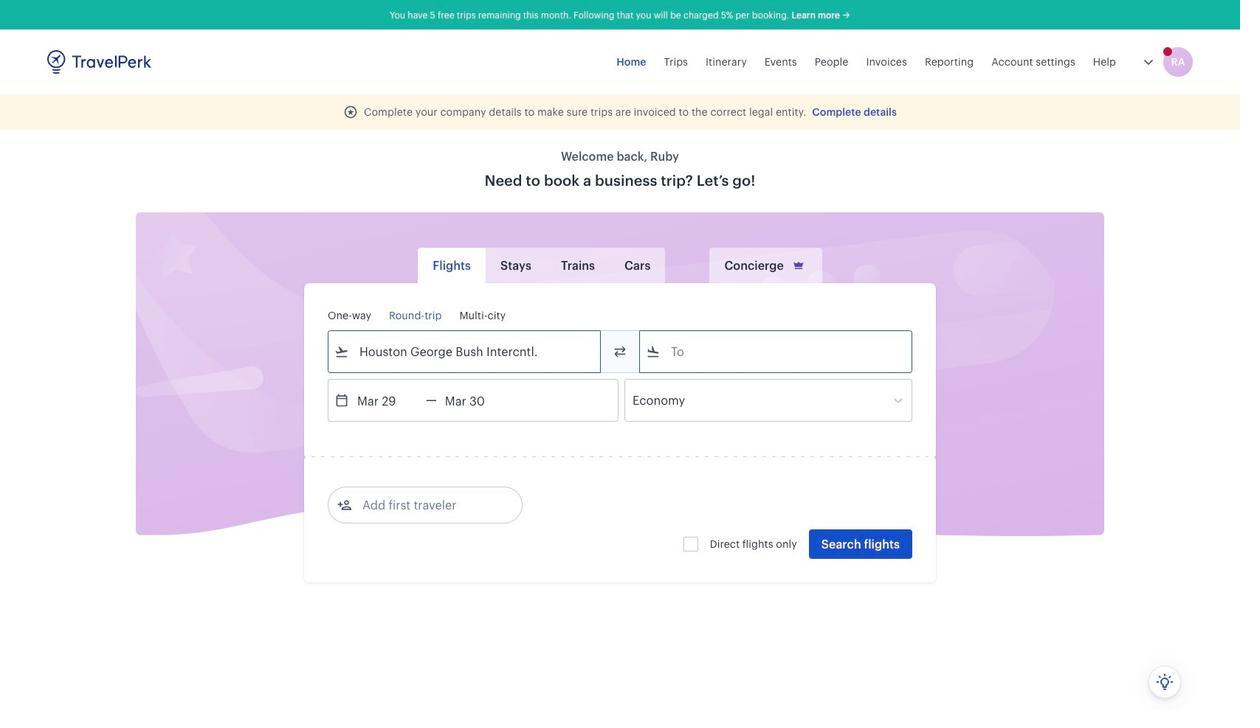 Task type: locate. For each thing, give the bounding box(es) containing it.
Add first traveler search field
[[352, 494, 506, 518]]

Depart text field
[[349, 380, 426, 422]]

Return text field
[[437, 380, 514, 422]]

From search field
[[349, 340, 581, 364]]



Task type: describe. For each thing, give the bounding box(es) containing it.
To search field
[[661, 340, 893, 364]]



Task type: vqa. For each thing, say whether or not it's contained in the screenshot.
Return text field
yes



